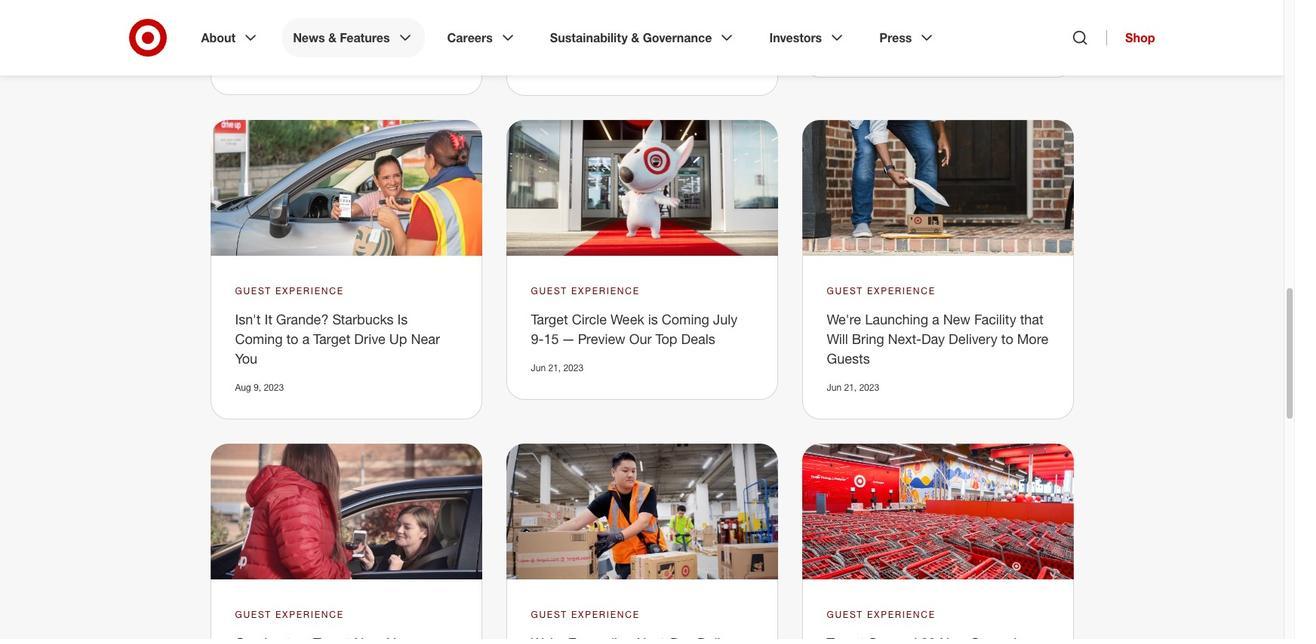 Task type: vqa. For each thing, say whether or not it's contained in the screenshot.
the visit page
no



Task type: locate. For each thing, give the bounding box(es) containing it.
0 horizontal spatial with
[[274, 6, 299, 23]]

1 horizontal spatial a
[[932, 311, 940, 328]]

careers link
[[437, 18, 528, 57]]

& for news
[[328, 30, 337, 45]]

0 vertical spatial jun 21, 2023
[[531, 362, 584, 374]]

save*
[[235, 6, 270, 23]]

to right ways
[[441, 0, 453, 3]]

1 horizontal spatial guests
[[827, 350, 870, 367]]

you up aug at the bottom
[[235, 350, 258, 367]]

investors link
[[759, 18, 857, 57]]

experience for "a man holding a phone and a woman in a car" 'image'
[[276, 285, 344, 297]]

0 vertical spatial 21,
[[548, 362, 561, 374]]

1 vertical spatial you
[[235, 350, 258, 367]]

jun 21, 2023
[[531, 362, 584, 374], [827, 382, 880, 393]]

0 horizontal spatial coming
[[235, 331, 283, 347]]

coming
[[662, 311, 710, 328], [235, 331, 283, 347]]

target
[[235, 0, 272, 3], [531, 311, 568, 328], [313, 331, 351, 347]]

1 vertical spatial jun 21, 2023
[[827, 382, 880, 393]]

2 & from the left
[[631, 30, 640, 45]]

0 horizontal spatial to
[[287, 331, 299, 347]]

0 vertical spatial coming
[[662, 311, 710, 328]]

is left the giving
[[276, 0, 286, 3]]

roundel's
[[531, 26, 592, 43]]

with down brands
[[694, 7, 720, 23]]

2 vertical spatial target
[[313, 331, 351, 347]]

0 horizontal spatial jun
[[531, 362, 546, 374]]

guest experience link
[[235, 285, 344, 298], [531, 285, 640, 298], [827, 285, 936, 298], [235, 609, 344, 622], [531, 609, 640, 622], [827, 609, 936, 622]]

target up the 15
[[531, 311, 568, 328]]

guest experience for a person taking a picture of a person in a car at the bottom
[[235, 609, 344, 621]]

1 vertical spatial coming
[[235, 331, 283, 347]]

is inside target is giving you *all the ways to save* with four weeks of early black friday deals
[[276, 0, 286, 3]]

experience for a large room with red seats and a large red wall with a blue and white banner image
[[868, 609, 936, 621]]

guest experience for a white stuffed animal image
[[531, 285, 640, 297]]

0 horizontal spatial you
[[235, 350, 258, 367]]

travis
[[635, 26, 669, 43]]

guests down will
[[827, 350, 870, 367]]

& right sarah
[[631, 30, 640, 45]]

0 vertical spatial you
[[332, 0, 354, 3]]

guests
[[605, 0, 648, 4], [827, 350, 870, 367]]

1 horizontal spatial jun 21, 2023
[[827, 382, 880, 393]]

to
[[441, 0, 453, 3], [287, 331, 299, 347], [1002, 331, 1014, 347]]

jun 21, 2023 down the 15
[[531, 362, 584, 374]]

0 horizontal spatial 21,
[[548, 362, 561, 374]]

1 horizontal spatial deals
[[681, 331, 716, 347]]

0 horizontal spatial deals
[[314, 26, 348, 42]]

target is giving you *all the ways to save* with four weeks of early black friday deals
[[235, 0, 453, 42]]

1 vertical spatial 21,
[[844, 382, 857, 393]]

sustainability
[[550, 30, 628, 45]]

guests up five
[[605, 0, 648, 4]]

1 horizontal spatial &
[[631, 30, 640, 45]]

governance
[[643, 30, 712, 45]]

21,
[[548, 362, 561, 374], [844, 382, 857, 393]]

coming down the it
[[235, 331, 283, 347]]

1 vertical spatial jun
[[827, 382, 842, 393]]

1 horizontal spatial coming
[[662, 311, 710, 328]]

sustainability & governance link
[[540, 18, 747, 57]]

deals inside target is giving you *all the ways to save* with four weeks of early black friday deals
[[314, 26, 348, 42]]

target inside target circle week is coming july 9-15 — preview our top deals
[[531, 311, 568, 328]]

jun 21, 2023 down bring
[[827, 382, 880, 393]]

2023 down bring
[[860, 382, 880, 393]]

isn't it grande? starbucks is coming to a target drive up near you
[[235, 311, 440, 367]]

1 horizontal spatial jun
[[827, 382, 842, 393]]

1 horizontal spatial is
[[648, 311, 658, 328]]

2023 inside connecting guests with brands they love: five questions with roundel's sarah travis sep 25, 2023
[[861, 40, 881, 52]]

1 vertical spatial is
[[648, 311, 658, 328]]

0 horizontal spatial is
[[276, 0, 286, 3]]

2 horizontal spatial to
[[1002, 331, 1014, 347]]

& right news
[[328, 30, 337, 45]]

weeks
[[333, 6, 374, 23]]

with up questions
[[652, 0, 677, 4]]

guest for a white stuffed animal image
[[531, 285, 568, 297]]

will
[[827, 331, 848, 347]]

love:
[[564, 7, 597, 23]]

experience
[[276, 285, 344, 297], [572, 285, 640, 297], [868, 285, 936, 297], [276, 609, 344, 621], [572, 609, 640, 621], [868, 609, 936, 621]]

9-
[[531, 331, 544, 347]]

2023 right 25,
[[861, 40, 881, 52]]

we're launching a new facility that will bring next-day delivery to more guests
[[827, 311, 1049, 367]]

you up weeks at the left top of page
[[332, 0, 354, 3]]

black
[[235, 26, 269, 42]]

we're launching a new facility that will bring next-day delivery to more guests link
[[827, 311, 1049, 367]]

experience for a white stuffed animal image
[[572, 285, 640, 297]]

deals
[[314, 26, 348, 42], [681, 331, 716, 347]]

0 vertical spatial target
[[235, 0, 272, 3]]

2023 right 9,
[[264, 382, 284, 393]]

0 horizontal spatial jun 21, 2023
[[531, 362, 584, 374]]

is up our
[[648, 311, 658, 328]]

&
[[328, 30, 337, 45], [631, 30, 640, 45]]

a man holding a phone and a woman in a car image
[[210, 120, 482, 256]]

0 horizontal spatial a
[[302, 331, 310, 347]]

2 horizontal spatial with
[[694, 7, 720, 23]]

press
[[880, 30, 912, 45]]

is
[[276, 0, 286, 3], [648, 311, 658, 328]]

aug 9, 2023
[[235, 382, 284, 393]]

to down grande?
[[287, 331, 299, 347]]

jun 21, 2023 for bring
[[827, 382, 880, 393]]

guest for a person taking a picture of a person in a car at the bottom
[[235, 609, 272, 621]]

early
[[393, 6, 423, 23]]

0 vertical spatial guests
[[605, 0, 648, 4]]

1 vertical spatial target
[[531, 311, 568, 328]]

target inside target is giving you *all the ways to save* with four weeks of early black friday deals
[[235, 0, 272, 3]]

1 & from the left
[[328, 30, 337, 45]]

0 horizontal spatial guests
[[605, 0, 648, 4]]

with up friday on the left top of the page
[[274, 6, 299, 23]]

2023 for target circle week is coming july 9-15 — preview our top deals
[[564, 362, 584, 374]]

0 horizontal spatial &
[[328, 30, 337, 45]]

guest experience
[[235, 285, 344, 297], [531, 285, 640, 297], [827, 285, 936, 297], [235, 609, 344, 621], [531, 609, 640, 621], [827, 609, 936, 621]]

connecting
[[531, 0, 601, 4]]

deals inside target circle week is coming july 9-15 — preview our top deals
[[681, 331, 716, 347]]

a white stuffed animal image
[[506, 120, 778, 256]]

to down facility
[[1002, 331, 1014, 347]]

brands
[[681, 0, 724, 4]]

facility
[[975, 311, 1017, 328]]

—
[[563, 331, 574, 347]]

target up save* at the left of the page
[[235, 0, 272, 3]]

0 vertical spatial jun
[[531, 362, 546, 374]]

new
[[944, 311, 971, 328]]

top
[[656, 331, 678, 347]]

21, for we're launching a new facility that will bring next-day delivery to more guests
[[844, 382, 857, 393]]

1 horizontal spatial you
[[332, 0, 354, 3]]

you
[[332, 0, 354, 3], [235, 350, 258, 367]]

we're
[[827, 311, 862, 328]]

a
[[932, 311, 940, 328], [302, 331, 310, 347]]

0 horizontal spatial target
[[235, 0, 272, 3]]

guest for a person standing on a laptop image
[[827, 285, 864, 297]]

experience for a person taking a picture of a person in a car at the bottom
[[276, 609, 344, 621]]

1 vertical spatial deals
[[681, 331, 716, 347]]

four
[[302, 6, 330, 23]]

jun down will
[[827, 382, 842, 393]]

2023 for isn't it grande? starbucks is coming to a target drive up near you
[[264, 382, 284, 393]]

coming up top
[[662, 311, 710, 328]]

9,
[[254, 382, 261, 393]]

aug
[[235, 382, 251, 393]]

news
[[293, 30, 325, 45]]

jun
[[531, 362, 546, 374], [827, 382, 842, 393]]

target down grande?
[[313, 331, 351, 347]]

a up day
[[932, 311, 940, 328]]

giving
[[290, 0, 328, 3]]

guest for a large room with red seats and a large red wall with a blue and white banner image
[[827, 609, 864, 621]]

target circle week is coming july 9-15 — preview our top deals link
[[531, 311, 738, 347]]

to inside target is giving you *all the ways to save* with four weeks of early black friday deals
[[441, 0, 453, 3]]

with
[[652, 0, 677, 4], [274, 6, 299, 23], [694, 7, 720, 23]]

1 horizontal spatial to
[[441, 0, 453, 3]]

a large room with red seats and a large red wall with a blue and white banner image
[[802, 444, 1074, 580]]

1 horizontal spatial 21,
[[844, 382, 857, 393]]

2023 down —
[[564, 362, 584, 374]]

coming inside target circle week is coming july 9-15 — preview our top deals
[[662, 311, 710, 328]]

about
[[201, 30, 236, 45]]

guest experience for "a man holding a phone and a woman in a car" 'image'
[[235, 285, 344, 297]]

21, down will
[[844, 382, 857, 393]]

1 vertical spatial a
[[302, 331, 310, 347]]

1 horizontal spatial target
[[313, 331, 351, 347]]

21, down the 15
[[548, 362, 561, 374]]

& for sustainability
[[631, 30, 640, 45]]

0 vertical spatial deals
[[314, 26, 348, 42]]

friday
[[273, 26, 310, 42]]

guest experience for a person standing on a laptop image
[[827, 285, 936, 297]]

to inside isn't it grande? starbucks is coming to a target drive up near you
[[287, 331, 299, 347]]

0 vertical spatial a
[[932, 311, 940, 328]]

jun down 9-
[[531, 362, 546, 374]]

a down grande?
[[302, 331, 310, 347]]

of
[[378, 6, 389, 23]]

1 vertical spatial guests
[[827, 350, 870, 367]]

2 horizontal spatial target
[[531, 311, 568, 328]]

guest experience for a large room with red seats and a large red wall with a blue and white banner image
[[827, 609, 936, 621]]

circle
[[572, 311, 607, 328]]

guest
[[235, 285, 272, 297], [531, 285, 568, 297], [827, 285, 864, 297], [235, 609, 272, 621], [531, 609, 568, 621], [827, 609, 864, 621]]

it
[[265, 311, 272, 328]]

& inside 'link'
[[631, 30, 640, 45]]

0 vertical spatial is
[[276, 0, 286, 3]]

2023
[[861, 40, 881, 52], [564, 362, 584, 374], [264, 382, 284, 393], [860, 382, 880, 393]]



Task type: describe. For each thing, give the bounding box(es) containing it.
jun for we're launching a new facility that will bring next-day delivery to more guests
[[827, 382, 842, 393]]

connecting guests with brands they love: five questions with roundel's sarah travis sep 25, 2023
[[531, 0, 881, 52]]

a person taking a picture of a person in a car image
[[210, 444, 482, 580]]

investors
[[770, 30, 822, 45]]

connecting guests with brands they love: five questions with roundel's sarah travis link
[[531, 0, 724, 43]]

a inside isn't it grande? starbucks is coming to a target drive up near you
[[302, 331, 310, 347]]

grande?
[[276, 311, 329, 328]]

target inside isn't it grande? starbucks is coming to a target drive up near you
[[313, 331, 351, 347]]

21, for target circle week is coming july 9-15 — preview our top deals
[[548, 362, 561, 374]]

day
[[922, 331, 945, 347]]

*all
[[358, 0, 378, 3]]

launching
[[865, 311, 929, 328]]

more
[[1018, 331, 1049, 347]]

sustainability & governance
[[550, 30, 712, 45]]

jun for target circle week is coming july 9-15 — preview our top deals
[[531, 362, 546, 374]]

about link
[[191, 18, 270, 57]]

isn't
[[235, 311, 261, 328]]

you inside isn't it grande? starbucks is coming to a target drive up near you
[[235, 350, 258, 367]]

is inside target circle week is coming july 9-15 — preview our top deals
[[648, 311, 658, 328]]

15
[[544, 331, 559, 347]]

guests inside connecting guests with brands they love: five questions with roundel's sarah travis sep 25, 2023
[[605, 0, 648, 4]]

coming inside isn't it grande? starbucks is coming to a target drive up near you
[[235, 331, 283, 347]]

questions
[[629, 7, 691, 23]]

jun 21, 2023 for 15
[[531, 362, 584, 374]]

careers
[[447, 30, 493, 45]]

july
[[713, 311, 738, 328]]

news & features link
[[282, 18, 425, 57]]

preview
[[578, 331, 626, 347]]

bring
[[852, 331, 885, 347]]

the
[[381, 0, 401, 3]]

a inside the we're launching a new facility that will bring next-day delivery to more guests
[[932, 311, 940, 328]]

up
[[389, 331, 407, 347]]

1 horizontal spatial with
[[652, 0, 677, 4]]

experience for a person standing on a laptop image
[[868, 285, 936, 297]]

shop
[[1126, 30, 1156, 45]]

isn't it grande? starbucks is coming to a target drive up near you link
[[235, 311, 440, 367]]

next-
[[888, 331, 922, 347]]

five
[[601, 7, 625, 23]]

guests inside the we're launching a new facility that will bring next-day delivery to more guests
[[827, 350, 870, 367]]

starbucks
[[333, 311, 394, 328]]

guest experience link for a person standing on a laptop image
[[827, 285, 936, 298]]

guest for "a man holding a phone and a woman in a car" 'image'
[[235, 285, 272, 297]]

features
[[340, 30, 390, 45]]

sarah
[[596, 26, 631, 43]]

news & features
[[293, 30, 390, 45]]

target for —
[[531, 311, 568, 328]]

you inside target is giving you *all the ways to save* with four weeks of early black friday deals
[[332, 0, 354, 3]]

with inside target is giving you *all the ways to save* with four weeks of early black friday deals
[[274, 6, 299, 23]]

target circle week is coming july 9-15 — preview our top deals
[[531, 311, 738, 347]]

near
[[411, 331, 440, 347]]

guest experience link for a large room with red seats and a large red wall with a blue and white banner image
[[827, 609, 936, 622]]

25,
[[846, 40, 858, 52]]

2023 for we're launching a new facility that will bring next-day delivery to more guests
[[860, 382, 880, 393]]

drive
[[354, 331, 386, 347]]

sep
[[827, 40, 843, 52]]

a person standing on a laptop image
[[802, 120, 1074, 256]]

guest experience link for "a man holding a phone and a woman in a car" 'image'
[[235, 285, 344, 298]]

that
[[1021, 311, 1044, 328]]

shop link
[[1107, 30, 1156, 45]]

delivery
[[949, 331, 998, 347]]

to inside the we're launching a new facility that will bring next-day delivery to more guests
[[1002, 331, 1014, 347]]

is
[[398, 311, 408, 328]]

target for save*
[[235, 0, 272, 3]]

guest experience link for a person taking a picture of a person in a car at the bottom
[[235, 609, 344, 622]]

they
[[531, 7, 561, 23]]

ways
[[405, 0, 437, 3]]

our
[[630, 331, 652, 347]]

guest experience link for a white stuffed animal image
[[531, 285, 640, 298]]

press link
[[869, 18, 947, 57]]

target is giving you *all the ways to save* with four weeks of early black friday deals link
[[235, 0, 453, 42]]

week
[[611, 311, 645, 328]]



